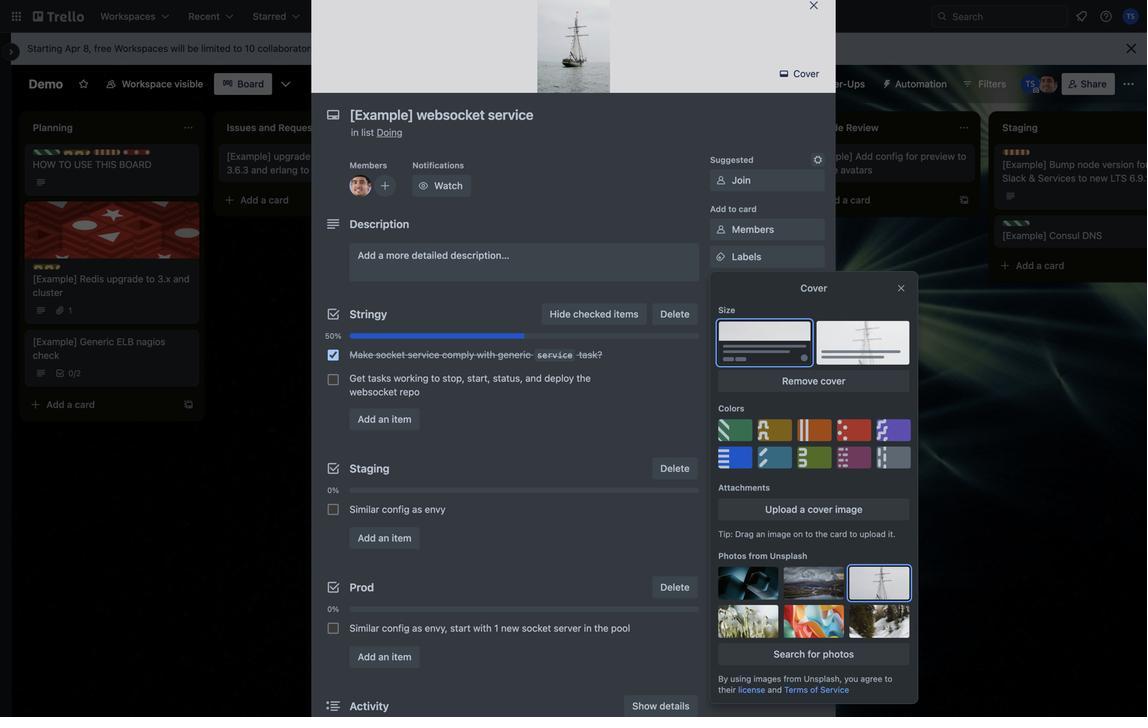 Task type: vqa. For each thing, say whether or not it's contained in the screenshot.
the leftmost Color of Cars
no



Task type: locate. For each thing, give the bounding box(es) containing it.
description
[[350, 218, 410, 231]]

2 delete from the top
[[661, 463, 690, 474]]

a down 0
[[67, 399, 72, 410]]

upgrade up erlang
[[274, 151, 311, 162]]

custom fields
[[733, 360, 797, 372]]

sm image inside watch button
[[417, 179, 430, 193]]

to down node
[[1079, 173, 1088, 184]]

sm image
[[877, 73, 896, 92], [715, 174, 728, 187], [715, 223, 728, 236], [715, 579, 728, 593], [715, 613, 728, 627]]

color: yellow, title: "ready to merge" element
[[63, 150, 90, 155], [33, 264, 60, 270]]

to left 10
[[233, 43, 242, 54]]

sm image for suggested
[[812, 153, 825, 167]]

as for staging
[[412, 504, 423, 515]]

sm image inside automation button
[[877, 73, 896, 92]]

0 horizontal spatial create from template… image
[[377, 195, 388, 206]]

for inside the search for photos "button"
[[808, 649, 821, 660]]

0% up similar config as envy, start with 1 new socket server in the pool checkbox
[[328, 605, 339, 614]]

1 horizontal spatial create from template… image
[[959, 195, 970, 206]]

sm image inside make template link
[[715, 579, 728, 593]]

0 horizontal spatial service
[[408, 349, 440, 360]]

james peterson (jamespeterson93) image
[[1039, 74, 1058, 94], [350, 175, 372, 197]]

0 horizontal spatial in
[[351, 127, 359, 138]]

0 horizontal spatial share
[[733, 641, 759, 653]]

2 0% from the top
[[328, 605, 339, 614]]

1 horizontal spatial websocket
[[662, 328, 710, 340]]

to left '3.x' at the top
[[146, 273, 155, 285]]

the
[[577, 373, 591, 384], [816, 530, 828, 539], [595, 623, 609, 634]]

add an item
[[358, 414, 412, 425], [358, 533, 412, 544], [358, 652, 412, 663]]

[example] add config for preview to handle avatars
[[809, 151, 967, 176]]

1 horizontal spatial image
[[836, 504, 863, 515]]

1 vertical spatial color: green, title: "verified in staging" element
[[1003, 221, 1030, 226]]

[example] for [example] add config for preview to handle avatars
[[809, 151, 853, 162]]

socket left server
[[522, 623, 552, 634]]

2
[[76, 369, 81, 378]]

0 vertical spatial with
[[477, 349, 496, 360]]

ups
[[848, 78, 866, 90], [739, 396, 755, 405], [785, 415, 803, 426]]

2 item from the top
[[392, 533, 412, 544]]

color: orange, title: "manual deploy steps" element up this
[[93, 150, 120, 155]]

0 vertical spatial power-ups
[[816, 78, 866, 90]]

0 vertical spatial tara schultz (taraschultz7) image
[[1123, 8, 1140, 25]]

0 horizontal spatial the
[[577, 373, 591, 384]]

and right '3.x' at the top
[[173, 273, 190, 285]]

[example] up check
[[33, 336, 77, 347]]

ups down run
[[739, 396, 755, 405]]

0 vertical spatial share button
[[1062, 73, 1116, 95]]

2 horizontal spatial for
[[1138, 159, 1148, 170]]

delete
[[661, 309, 690, 320], [661, 463, 690, 474], [661, 582, 690, 593]]

remove cover
[[783, 375, 846, 387]]

None text field
[[343, 102, 794, 127]]

Board name text field
[[22, 73, 70, 95]]

0 vertical spatial image
[[836, 504, 863, 515]]

switch to… image
[[10, 10, 23, 23]]

similar for prod
[[350, 623, 380, 634]]

1 vertical spatial members
[[733, 224, 775, 235]]

on
[[794, 530, 804, 539]]

to right on
[[806, 530, 814, 539]]

color: orange, title: "manual deploy steps" element
[[93, 150, 120, 155], [1003, 150, 1030, 155]]

add up avatars
[[856, 151, 874, 162]]

1 vertical spatial delete link
[[653, 458, 698, 480]]

3 add an item button from the top
[[350, 646, 420, 668]]

service down size
[[712, 328, 744, 340]]

an down tasks
[[379, 414, 390, 425]]

0 vertical spatial as
[[412, 504, 423, 515]]

1 vertical spatial delete
[[661, 463, 690, 474]]

how
[[33, 159, 56, 170]]

sm image down add to card
[[715, 223, 728, 236]]

license and terms of service
[[739, 685, 850, 695]]

item for staging
[[392, 533, 412, 544]]

demo
[[29, 77, 63, 91]]

2 horizontal spatial power-
[[816, 78, 848, 90]]

make template link
[[711, 575, 825, 597]]

upload
[[860, 530, 887, 539]]

add an item for staging
[[358, 533, 412, 544]]

with right start
[[474, 623, 492, 634]]

sm image inside cover link
[[778, 67, 791, 81]]

attachment
[[733, 333, 785, 344]]

2 create from template… image from the left
[[959, 195, 970, 206]]

color: green, title: "verified in staging" element
[[33, 150, 60, 155], [1003, 221, 1030, 226]]

upgrade inside '[example] redis upgrade to 3.x and cluster'
[[107, 273, 144, 285]]

as
[[412, 504, 423, 515], [412, 623, 423, 634]]

add an item up activity
[[358, 652, 412, 663]]

0 vertical spatial 0%
[[328, 486, 339, 495]]

0 horizontal spatial socket
[[376, 349, 405, 360]]

add up the attachments at the right of the page
[[733, 471, 751, 482]]

2 delete link from the top
[[653, 458, 698, 480]]

size
[[719, 305, 736, 315]]

[example] up &
[[1003, 159, 1048, 170]]

0 notifications image
[[1074, 8, 1091, 25]]

elb
[[117, 336, 134, 347]]

0 vertical spatial from
[[749, 551, 768, 561]]

sm image for watch
[[417, 179, 430, 193]]

3 delete from the top
[[661, 582, 690, 593]]

[example]
[[227, 151, 271, 162], [421, 151, 465, 162], [809, 151, 853, 162], [1003, 159, 1048, 170], [1003, 230, 1048, 241], [33, 273, 77, 285], [615, 328, 659, 340], [33, 336, 77, 347], [615, 378, 659, 389]]

1 horizontal spatial share
[[1082, 78, 1108, 90]]

color: red, title: "unshippable!" element
[[123, 150, 189, 160]]

websocket inside get tasks working to stop, start, status, and deploy the websocket repo
[[350, 386, 397, 398]]

0%
[[328, 486, 339, 495], [328, 605, 339, 614]]

terms of service link
[[785, 685, 850, 695]]

1 vertical spatial power-ups
[[711, 396, 755, 405]]

1 similar from the top
[[350, 504, 380, 515]]

sm image inside members link
[[715, 223, 728, 236]]

None checkbox
[[328, 350, 339, 361]]

2019
[[463, 183, 482, 193]]

0 vertical spatial 1
[[68, 306, 72, 315]]

0 vertical spatial in
[[351, 127, 359, 138]]

2 vertical spatial item
[[392, 652, 412, 663]]

1 up [example] generic elb nagios check at the left of page
[[68, 306, 72, 315]]

add inside [example] add config for preview to handle avatars
[[856, 151, 874, 162]]

[example] inside "link"
[[615, 328, 659, 340]]

upgrade
[[274, 151, 311, 162], [107, 273, 144, 285]]

an for stringy
[[379, 414, 390, 425]]

0 vertical spatial item
[[392, 414, 412, 425]]

make down copy on the right of page
[[733, 580, 757, 592]]

ups down remove
[[785, 415, 803, 426]]

power-ups
[[816, 78, 866, 90], [711, 396, 755, 405]]

1 vertical spatial in
[[584, 623, 592, 634]]

1 horizontal spatial tara schultz (taraschultz7) image
[[1123, 8, 1140, 25]]

delete for prod
[[661, 582, 690, 593]]

sm image inside copy link
[[715, 552, 728, 566]]

by
[[719, 674, 729, 684]]

websocket
[[662, 328, 710, 340], [350, 386, 397, 398]]

[example] inside [example] add config for preview to handle avatars
[[809, 151, 853, 162]]

0 horizontal spatial create from template… image
[[183, 399, 194, 410]]

[example] inside '[example] redis upgrade to 3.x and cluster'
[[33, 273, 77, 285]]

stop,
[[443, 373, 465, 384]]

[example] for [example] generic elb nagios check
[[33, 336, 77, 347]]

0 vertical spatial ups
[[848, 78, 866, 90]]

0 vertical spatial color: green, title: "verified in staging" element
[[33, 150, 60, 155]]

automation left the filters button
[[896, 78, 948, 90]]

sm image right power-ups button
[[877, 73, 896, 92]]

an up activity
[[379, 652, 390, 663]]

1 vertical spatial share button
[[711, 636, 825, 658]]

1 item from the top
[[392, 414, 412, 425]]

0 vertical spatial new
[[1091, 173, 1109, 184]]

as left envy,
[[412, 623, 423, 634]]

0 horizontal spatial image
[[768, 530, 792, 539]]

and right 3.6.3
[[251, 164, 268, 176]]

3 item from the top
[[392, 652, 412, 663]]

1 vertical spatial item
[[392, 533, 412, 544]]

3 delete link from the top
[[653, 577, 698, 599]]

2 as from the top
[[412, 623, 423, 634]]

a inside 'link'
[[379, 250, 384, 261]]

sm image
[[778, 67, 791, 81], [812, 153, 825, 167], [417, 179, 430, 193], [715, 250, 728, 264], [715, 525, 728, 538], [715, 552, 728, 566]]

1 add an item from the top
[[358, 414, 412, 425]]

workspace visible
[[122, 78, 203, 90]]

to inside [example] add config for preview to handle avatars
[[958, 151, 967, 162]]

1 horizontal spatial new
[[1091, 173, 1109, 184]]

2 vertical spatial ups
[[785, 415, 803, 426]]

hide
[[550, 309, 571, 320]]

0 vertical spatial power-
[[816, 78, 848, 90]]

similar for staging
[[350, 504, 380, 515]]

0% for prod
[[328, 605, 339, 614]]

add an item button up activity
[[350, 646, 420, 668]]

0% for staging
[[328, 486, 339, 495]]

service up working
[[408, 349, 440, 360]]

and inside get tasks working to stop, start, status, and deploy the websocket repo
[[526, 373, 542, 384]]

power- inside button
[[816, 78, 848, 90]]

to inside get tasks working to stop, start, status, and deploy the websocket repo
[[431, 373, 440, 384]]

1 vertical spatial as
[[412, 623, 423, 634]]

cover right remove
[[821, 375, 846, 387]]

add an item button down repo
[[350, 409, 420, 430]]

license
[[739, 685, 766, 695]]

websocket down tasks
[[350, 386, 397, 398]]

delete link for prod
[[653, 577, 698, 599]]

1 horizontal spatial members
[[733, 224, 775, 235]]

0 vertical spatial config
[[876, 151, 904, 162]]

0 vertical spatial delete
[[661, 309, 690, 320]]

config left preview
[[876, 151, 904, 162]]

card down [example] consul dns
[[1045, 260, 1065, 271]]

card down erlang
[[269, 194, 289, 206]]

similar right similar config as envy option
[[350, 504, 380, 515]]

to inside [example] migrate to longer ebs/snapshot resources ids
[[504, 151, 513, 162]]

1 right start
[[495, 623, 499, 634]]

[example] for [example] websocket service
[[615, 328, 659, 340]]

sm image for join
[[715, 174, 728, 187]]

0 vertical spatial james peterson (jamespeterson93) image
[[1039, 74, 1058, 94]]

add down check
[[46, 399, 64, 410]]

[example] inside [example] generic elb nagios check
[[33, 336, 77, 347]]

for inside [example] add config for preview to handle avatars
[[906, 151, 919, 162]]

make
[[350, 349, 374, 360], [733, 580, 757, 592]]

workspaces
[[114, 43, 168, 54]]

color: green, title: "verified in staging" element up [example] consul dns
[[1003, 221, 1030, 226]]

dates button
[[711, 301, 825, 323]]

service inside make socket service comply with generic service task?
[[538, 351, 573, 360]]

doing link
[[377, 127, 403, 138]]

sm image inside move link
[[715, 525, 728, 538]]

image up upload
[[836, 504, 863, 515]]

envy,
[[425, 623, 448, 634]]

stringy group
[[323, 343, 700, 403]]

add a card button
[[219, 189, 369, 211], [801, 189, 951, 211], [995, 255, 1145, 277], [25, 394, 175, 416]]

0 vertical spatial websocket
[[662, 328, 710, 340]]

james peterson (jamespeterson93) image right filters
[[1039, 74, 1058, 94]]

50%
[[325, 332, 342, 341]]

1 0% from the top
[[328, 486, 339, 495]]

2 vertical spatial config
[[382, 623, 410, 634]]

james peterson (jamespeterson93) image left add members to card image
[[350, 175, 372, 197]]

share down archive
[[733, 641, 759, 653]]

generic
[[80, 336, 114, 347]]

2 vertical spatial delete link
[[653, 577, 698, 599]]

1 delete link from the top
[[653, 303, 698, 325]]

add a card down [example] consul dns
[[1017, 260, 1065, 271]]

an down similar config as envy at the bottom of the page
[[379, 533, 390, 544]]

websocket inside "link"
[[662, 328, 710, 340]]

0 vertical spatial automation
[[896, 78, 948, 90]]

0 horizontal spatial james peterson (jamespeterson93) image
[[350, 175, 372, 197]]

and inside '[example] redis upgrade to 3.x and cluster'
[[173, 273, 190, 285]]

members up add members to card image
[[350, 161, 387, 170]]

sm image down photos
[[715, 579, 728, 593]]

0 horizontal spatial share button
[[711, 636, 825, 658]]

an for staging
[[379, 533, 390, 544]]

sm image inside archive link
[[715, 613, 728, 627]]

8,
[[83, 43, 92, 54]]

add a card button down avatars
[[801, 189, 951, 211]]

to up resources
[[504, 151, 513, 162]]

search for photos button
[[719, 644, 910, 666]]

share left show menu icon
[[1082, 78, 1108, 90]]

0 vertical spatial upgrade
[[274, 151, 311, 162]]

join
[[733, 175, 751, 186]]

longer
[[516, 151, 544, 162]]

photos
[[719, 551, 747, 561]]

1 horizontal spatial for
[[906, 151, 919, 162]]

0 horizontal spatial new
[[502, 623, 520, 634]]

upload
[[766, 504, 798, 515]]

1 vertical spatial create from template… image
[[765, 422, 776, 433]]

tip:
[[719, 530, 733, 539]]

a down avatars
[[843, 194, 849, 206]]

how to use this board link
[[33, 158, 191, 172]]

their
[[719, 685, 736, 695]]

create from template… image for [example] upgrade rabbitmq to 3.6.3 and erlang to 19.0?
[[377, 195, 388, 206]]

remove cover button
[[719, 370, 910, 392]]

add a card down erlang
[[241, 194, 289, 206]]

config for staging
[[382, 504, 410, 515]]

1 horizontal spatial upgrade
[[274, 151, 311, 162]]

[example] for [example] snowplow prod run failed 10/23
[[615, 378, 659, 389]]

1 horizontal spatial service
[[538, 351, 573, 360]]

color: yellow, title: "ready to merge" element up use
[[63, 150, 90, 155]]

and inside "[example] upgrade rabbitmq to 3.6.3 and erlang to 19.0?"
[[251, 164, 268, 176]]

this
[[95, 159, 117, 170]]

[example] generic elb nagios check link
[[33, 335, 191, 362]]

start
[[451, 623, 471, 634]]

service inside "link"
[[712, 328, 744, 340]]

card
[[269, 194, 289, 206], [851, 194, 871, 206], [739, 204, 757, 214], [1045, 260, 1065, 271], [75, 399, 95, 410], [831, 530, 848, 539]]

add an item button
[[350, 409, 420, 430], [350, 528, 420, 549], [350, 646, 420, 668]]

add members to card image
[[380, 179, 391, 193]]

[example] up handle
[[809, 151, 853, 162]]

[example] inside [example] snowplow prod run failed 10/23
[[615, 378, 659, 389]]

dns
[[1083, 230, 1103, 241]]

watch button
[[413, 175, 471, 197]]

[example] websocket service link
[[615, 327, 774, 341]]

socket up tasks
[[376, 349, 405, 360]]

for left 'photos'
[[808, 649, 821, 660]]

an for prod
[[379, 652, 390, 663]]

sm image inside join link
[[715, 174, 728, 187]]

1 horizontal spatial color: yellow, title: "ready to merge" element
[[63, 150, 90, 155]]

1 as from the top
[[412, 504, 423, 515]]

1 vertical spatial image
[[768, 530, 792, 539]]

automation button
[[877, 73, 956, 95]]

create from template… image
[[377, 195, 388, 206], [959, 195, 970, 206]]

[example] inside "[example] upgrade rabbitmq to 3.6.3 and erlang to 19.0?"
[[227, 151, 271, 162]]

members up labels
[[733, 224, 775, 235]]

tara schultz (taraschultz7) image right open information menu icon
[[1123, 8, 1140, 25]]

1 create from template… image from the left
[[377, 195, 388, 206]]

1 vertical spatial make
[[733, 580, 757, 592]]

item for stringy
[[392, 414, 412, 425]]

sm image for archive
[[715, 613, 728, 627]]

image left on
[[768, 530, 792, 539]]

handle
[[809, 164, 839, 176]]

move
[[733, 526, 757, 537]]

0% up similar config as envy option
[[328, 486, 339, 495]]

[example] up 3.6.3
[[227, 151, 271, 162]]

the right deploy
[[577, 373, 591, 384]]

1 vertical spatial similar
[[350, 623, 380, 634]]

envy
[[425, 504, 446, 515]]

1 horizontal spatial power-
[[753, 415, 785, 426]]

automation inside button
[[896, 78, 948, 90]]

get
[[350, 373, 366, 384]]

[example] down items
[[615, 328, 659, 340]]

[example] up ebs/snapshot
[[421, 151, 465, 162]]

0 horizontal spatial websocket
[[350, 386, 397, 398]]

sm image left join
[[715, 174, 728, 187]]

tara schultz (taraschultz7) image
[[1123, 8, 1140, 25], [1021, 74, 1041, 94]]

1 vertical spatial upgrade
[[107, 273, 144, 285]]

1 color: orange, title: "manual deploy steps" element from the left
[[93, 150, 120, 155]]

watch
[[435, 180, 463, 191]]

2 vertical spatial the
[[595, 623, 609, 634]]

2 add an item from the top
[[358, 533, 412, 544]]

a right the upload on the bottom of page
[[801, 504, 806, 515]]

[example] up 10/23
[[615, 378, 659, 389]]

3 add an item from the top
[[358, 652, 412, 663]]

1 vertical spatial socket
[[522, 623, 552, 634]]

add an item button down similar config as envy at the bottom of the page
[[350, 528, 420, 549]]

button
[[753, 471, 783, 482]]

to inside by using images from unsplash, you agree to their
[[885, 674, 893, 684]]

show menu image
[[1123, 77, 1136, 91]]

1 horizontal spatial power-ups
[[816, 78, 866, 90]]

[example] inside [example] migrate to longer ebs/snapshot resources ids
[[421, 151, 465, 162]]

[example] inside [example] bump node version for slack & services to new lts 6.9.1
[[1003, 159, 1048, 170]]

websocket up "snowplow"
[[662, 328, 710, 340]]

bump
[[1050, 159, 1076, 170]]

0 vertical spatial create from template… image
[[183, 399, 194, 410]]

1 vertical spatial color: yellow, title: "ready to merge" element
[[33, 264, 60, 270]]

0 horizontal spatial from
[[749, 551, 768, 561]]

sm image for labels
[[715, 250, 728, 264]]

2 vertical spatial add an item button
[[350, 646, 420, 668]]

0 vertical spatial color: yellow, title: "ready to merge" element
[[63, 150, 90, 155]]

0 horizontal spatial 1
[[68, 306, 72, 315]]

you
[[845, 674, 859, 684]]

the left pool
[[595, 623, 609, 634]]

cover up tip: drag an image on to the card to upload it.
[[808, 504, 833, 515]]

automation
[[896, 78, 948, 90], [711, 450, 757, 460]]

[example] consul dns link
[[1003, 229, 1148, 243]]

and left deploy
[[526, 373, 542, 384]]

make inside stringy group
[[350, 349, 374, 360]]

0 horizontal spatial power-
[[711, 396, 739, 405]]

0 vertical spatial add an item
[[358, 414, 412, 425]]

for left preview
[[906, 151, 919, 162]]

1 vertical spatial the
[[816, 530, 828, 539]]

2 horizontal spatial service
[[712, 328, 744, 340]]

0 vertical spatial add an item button
[[350, 409, 420, 430]]

start,
[[468, 373, 491, 384]]

2 horizontal spatial ups
[[848, 78, 866, 90]]

2 vertical spatial add an item
[[358, 652, 412, 663]]

in
[[351, 127, 359, 138], [584, 623, 592, 634]]

1 horizontal spatial 1
[[495, 623, 499, 634]]

add up activity
[[358, 652, 376, 663]]

more
[[386, 250, 410, 261]]

0 horizontal spatial color: orange, title: "manual deploy steps" element
[[93, 150, 120, 155]]

automation up add button
[[711, 450, 757, 460]]

members
[[350, 161, 387, 170], [733, 224, 775, 235]]

new
[[1091, 173, 1109, 184], [502, 623, 520, 634]]

create from template… image
[[183, 399, 194, 410], [765, 422, 776, 433]]

[example] upgrade rabbitmq to 3.6.3 and erlang to 19.0?
[[227, 151, 365, 176]]

dec
[[437, 183, 453, 193]]

to right agree
[[885, 674, 893, 684]]

1 add an item button from the top
[[350, 409, 420, 430]]

ups right cover link
[[848, 78, 866, 90]]

starting apr 8, free workspaces will be limited to 10 collaborators.
[[27, 43, 318, 54]]

Similar config as envy checkbox
[[328, 504, 339, 515]]

with inside stringy group
[[477, 349, 496, 360]]

sm image inside labels "link"
[[715, 250, 728, 264]]

repo
[[400, 386, 420, 398]]

2 add an item button from the top
[[350, 528, 420, 549]]

1 vertical spatial 0%
[[328, 605, 339, 614]]

1 vertical spatial config
[[382, 504, 410, 515]]

0 horizontal spatial make
[[350, 349, 374, 360]]

with up "start,"
[[477, 349, 496, 360]]

failed
[[748, 378, 773, 389]]

the right on
[[816, 530, 828, 539]]

1 horizontal spatial color: orange, title: "manual deploy steps" element
[[1003, 150, 1030, 155]]

2 vertical spatial delete
[[661, 582, 690, 593]]

2 similar from the top
[[350, 623, 380, 634]]

image inside upload a cover image button
[[836, 504, 863, 515]]

from up license and terms of service
[[784, 674, 802, 684]]

to right preview
[[958, 151, 967, 162]]

share button left show menu icon
[[1062, 73, 1116, 95]]

starting
[[27, 43, 62, 54]]

[example] migrate to longer ebs/snapshot resources ids link
[[421, 150, 579, 177]]

service for websocket
[[712, 328, 744, 340]]



Task type: describe. For each thing, give the bounding box(es) containing it.
add an item button for stringy
[[350, 409, 420, 430]]

add down [example] consul dns
[[1017, 260, 1035, 271]]

0 horizontal spatial tara schultz (taraschultz7) image
[[1021, 74, 1041, 94]]

add down 3.6.3
[[241, 194, 259, 206]]

Similar config as envy, start with 1 new socket server in the pool checkbox
[[328, 623, 339, 634]]

power-ups inside button
[[816, 78, 866, 90]]

prod
[[350, 581, 374, 594]]

preview
[[921, 151, 956, 162]]

rabbitmq
[[313, 151, 353, 162]]

make for make socket service comply with generic service task?
[[350, 349, 374, 360]]

status,
[[493, 373, 523, 384]]

19.0?
[[312, 164, 335, 176]]

add an item for prod
[[358, 652, 412, 663]]

1 delete from the top
[[661, 309, 690, 320]]

add an item for stringy
[[358, 414, 412, 425]]

to down 'list' at left top
[[356, 151, 365, 162]]

1,
[[455, 183, 461, 193]]

workspace
[[122, 78, 172, 90]]

image for cover
[[836, 504, 863, 515]]

[example] for [example] upgrade rabbitmq to 3.6.3 and erlang to 19.0?
[[227, 151, 271, 162]]

add power-ups link
[[711, 410, 825, 432]]

1 horizontal spatial create from template… image
[[765, 422, 776, 433]]

1 vertical spatial 1
[[495, 623, 499, 634]]

/
[[74, 369, 76, 378]]

add a card button down 2
[[25, 394, 175, 416]]

archive link
[[711, 609, 825, 631]]

server
[[554, 623, 582, 634]]

3.x
[[158, 273, 171, 285]]

tara schultz (taraschultz7) image inside primary element
[[1123, 8, 1140, 25]]

the inside get tasks working to stop, start, status, and deploy the websocket repo
[[577, 373, 591, 384]]

[example] redis upgrade to 3.x and cluster
[[33, 273, 190, 298]]

add an item button for staging
[[350, 528, 420, 549]]

add an item button for prod
[[350, 646, 420, 668]]

1 horizontal spatial color: green, title: "verified in staging" element
[[1003, 221, 1030, 226]]

2 horizontal spatial the
[[816, 530, 828, 539]]

an right drag
[[757, 530, 766, 539]]

unshippable!
[[137, 150, 189, 160]]

ids
[[531, 164, 545, 176]]

upgrade inside "[example] upgrade rabbitmq to 3.6.3 and erlang to 19.0?"
[[274, 151, 311, 162]]

it.
[[889, 530, 896, 539]]

will
[[171, 43, 185, 54]]

new inside [example] bump node version for slack & services to new lts 6.9.1
[[1091, 173, 1109, 184]]

Get tasks working to stop, start, status, and deploy the websocket repo checkbox
[[328, 374, 339, 385]]

get tasks working to stop, start, status, and deploy the websocket repo
[[350, 373, 591, 398]]

actions
[[711, 506, 741, 516]]

notifications
[[413, 161, 464, 170]]

1 horizontal spatial share button
[[1062, 73, 1116, 95]]

be
[[188, 43, 199, 54]]

Dec 1, 2019 checkbox
[[421, 180, 486, 196]]

card up members link
[[739, 204, 757, 214]]

a down [example] consul dns
[[1037, 260, 1043, 271]]

sm image for copy
[[715, 552, 728, 566]]

add to card
[[711, 204, 757, 214]]

0 horizontal spatial color: yellow, title: "ready to merge" element
[[33, 264, 60, 270]]

open information menu image
[[1100, 10, 1114, 23]]

sm image for move
[[715, 525, 728, 538]]

1 vertical spatial cover
[[801, 283, 828, 294]]

images
[[754, 674, 782, 684]]

search for photos
[[774, 649, 855, 660]]

[example] for [example] redis upgrade to 3.x and cluster
[[33, 273, 77, 285]]

service for socket
[[408, 349, 440, 360]]

custom
[[733, 360, 768, 372]]

board
[[119, 159, 152, 170]]

1 vertical spatial cover
[[808, 504, 833, 515]]

hide checked items link
[[542, 303, 647, 325]]

0 vertical spatial members
[[350, 161, 387, 170]]

add down handle
[[823, 194, 841, 206]]

sm image for automation
[[877, 73, 896, 92]]

2 color: orange, title: "manual deploy steps" element from the left
[[1003, 150, 1030, 155]]

1 vertical spatial automation
[[711, 450, 757, 460]]

delete link for staging
[[653, 458, 698, 480]]

1 vertical spatial share
[[733, 641, 759, 653]]

[example] bump node version for slack & services to new lts 6.9.1 link
[[1003, 158, 1148, 185]]

colors
[[719, 404, 745, 413]]

workspace visible button
[[97, 73, 212, 95]]

customize views image
[[279, 77, 293, 91]]

add inside 'link'
[[358, 250, 376, 261]]

1 horizontal spatial james peterson (jamespeterson93) image
[[1039, 74, 1058, 94]]

james peterson (jamespeterson93) image
[[760, 344, 776, 360]]

[example] migrate to longer ebs/snapshot resources ids
[[421, 151, 545, 176]]

add button button
[[711, 466, 825, 488]]

task?
[[579, 349, 603, 360]]

add a card down avatars
[[823, 194, 871, 206]]

[example] upgrade rabbitmq to 3.6.3 and erlang to 19.0? link
[[227, 150, 385, 177]]

to
[[59, 159, 71, 170]]

add inside button
[[733, 471, 751, 482]]

and down images
[[768, 685, 783, 695]]

delete for staging
[[661, 463, 690, 474]]

to inside '[example] redis upgrade to 3.x and cluster'
[[146, 273, 155, 285]]

labels
[[733, 251, 762, 262]]

description…
[[451, 250, 510, 261]]

primary element
[[0, 0, 1148, 33]]

activity
[[350, 700, 389, 713]]

upload a cover image button
[[719, 499, 910, 521]]

deploy
[[545, 373, 574, 384]]

card down 2
[[75, 399, 95, 410]]

card down avatars
[[851, 194, 871, 206]]

config inside [example] add config for preview to handle avatars
[[876, 151, 904, 162]]

Search field
[[948, 6, 1068, 27]]

ups inside button
[[848, 78, 866, 90]]

[example] for [example] migrate to longer ebs/snapshot resources ids
[[421, 151, 465, 162]]

3.6.3
[[227, 164, 249, 176]]

1 horizontal spatial in
[[584, 623, 592, 634]]

0 horizontal spatial color: green, title: "verified in staging" element
[[33, 150, 60, 155]]

add down similar config as envy at the bottom of the page
[[358, 533, 376, 544]]

0 vertical spatial share
[[1082, 78, 1108, 90]]

[example] for [example] bump node version for slack & services to new lts 6.9.1
[[1003, 159, 1048, 170]]

to left upload
[[850, 530, 858, 539]]

1 horizontal spatial the
[[595, 623, 609, 634]]

join link
[[711, 169, 825, 191]]

10/23
[[615, 391, 640, 402]]

0 vertical spatial cover
[[791, 68, 820, 79]]

collaborators.
[[258, 43, 318, 54]]

star or unstar board image
[[78, 79, 89, 90]]

0 vertical spatial cover
[[821, 375, 846, 387]]

avatars
[[841, 164, 873, 176]]

suggested
[[711, 155, 754, 165]]

similar config as envy, start with 1 new socket server in the pool
[[350, 623, 631, 634]]

0 horizontal spatial power-ups
[[711, 396, 755, 405]]

to down join
[[729, 204, 737, 214]]

add down suggested on the right of the page
[[711, 204, 727, 214]]

as for prod
[[412, 623, 423, 634]]

members link
[[711, 219, 825, 241]]

1 vertical spatial new
[[502, 623, 520, 634]]

add a card button down [example] consul dns link
[[995, 255, 1145, 277]]

create from template… image for [example] add config for preview to handle avatars
[[959, 195, 970, 206]]

1 vertical spatial james peterson (jamespeterson93) image
[[350, 175, 372, 197]]

card left upload
[[831, 530, 848, 539]]

move link
[[711, 521, 825, 543]]

1 vertical spatial power-
[[711, 396, 739, 405]]

add a more detailed description… link
[[350, 243, 700, 282]]

to inside [example] bump node version for slack & services to new lts 6.9.1
[[1079, 173, 1088, 184]]

generic
[[498, 349, 531, 360]]

search image
[[938, 11, 948, 22]]

from inside by using images from unsplash, you agree to their
[[784, 674, 802, 684]]

copy
[[733, 553, 756, 564]]

10
[[245, 43, 255, 54]]

config for prod
[[382, 623, 410, 634]]

image for an
[[768, 530, 792, 539]]

migrate
[[468, 151, 502, 162]]

pool
[[612, 623, 631, 634]]

1 vertical spatial with
[[474, 623, 492, 634]]

in list doing
[[351, 127, 403, 138]]

search
[[774, 649, 806, 660]]

0
[[68, 369, 74, 378]]

socket inside stringy group
[[376, 349, 405, 360]]

add a card button down erlang
[[219, 189, 369, 211]]

&
[[1030, 173, 1036, 184]]

node
[[1078, 159, 1101, 170]]

add down get
[[358, 414, 376, 425]]

sm image for members
[[715, 223, 728, 236]]

of
[[811, 685, 819, 695]]

add a card down 0
[[46, 399, 95, 410]]

similar config as envy
[[350, 504, 446, 515]]

attachment button
[[711, 328, 825, 350]]

license link
[[739, 685, 766, 695]]

sm image for make template
[[715, 579, 728, 593]]

2 vertical spatial power-
[[753, 415, 785, 426]]

add down colors
[[733, 415, 751, 426]]

show details
[[633, 701, 690, 712]]

make for make template
[[733, 580, 757, 592]]

0 / 2
[[68, 369, 81, 378]]

1 vertical spatial ups
[[739, 396, 755, 405]]

a inside button
[[801, 504, 806, 515]]

to left 19.0?
[[301, 164, 309, 176]]

a down "[example] upgrade rabbitmq to 3.6.3 and erlang to 19.0?"
[[261, 194, 266, 206]]

nagios
[[136, 336, 165, 347]]

cluster
[[33, 287, 63, 298]]

for inside [example] bump node version for slack & services to new lts 6.9.1
[[1138, 159, 1148, 170]]

limited
[[201, 43, 231, 54]]

item for prod
[[392, 652, 412, 663]]

[example] for [example] consul dns
[[1003, 230, 1048, 241]]

staging
[[350, 462, 390, 475]]

lts
[[1111, 173, 1128, 184]]

slack
[[1003, 173, 1027, 184]]



